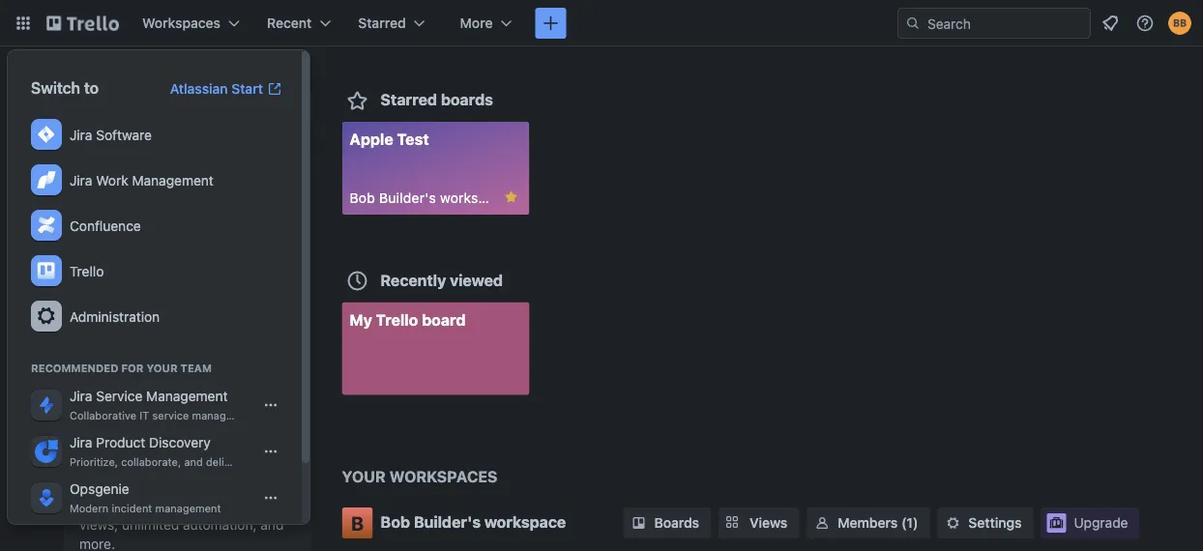 Task type: vqa. For each thing, say whether or not it's contained in the screenshot.
the rightmost 'to'
no



Task type: describe. For each thing, give the bounding box(es) containing it.
get
[[79, 498, 101, 514]]

recent button
[[255, 8, 343, 39]]

ideas
[[267, 456, 294, 469]]

primary element
[[0, 0, 1203, 46]]

opsgenie options menu image
[[263, 490, 279, 506]]

highlights link
[[63, 318, 311, 349]]

jira software link
[[23, 112, 294, 158]]

board image
[[71, 91, 94, 114]]

start
[[231, 81, 263, 97]]

team
[[180, 362, 212, 375]]

create a workspace image
[[280, 218, 303, 241]]

boards
[[441, 90, 493, 109]]

template board image
[[71, 130, 94, 153]]

sm image for settings
[[943, 514, 963, 533]]

0 vertical spatial views link
[[63, 353, 311, 384]]

recently
[[381, 271, 446, 289]]

my
[[350, 310, 372, 329]]

1 horizontal spatial bob
[[350, 190, 375, 206]]

1 vertical spatial boards
[[654, 515, 699, 531]]

0 vertical spatial boards
[[102, 94, 147, 110]]

1 horizontal spatial b
[[351, 512, 364, 534]]

back to home image
[[46, 8, 119, 39]]

for
[[121, 362, 144, 375]]

try trello premium get unlimited boards, all the views, unlimited automation, and more.
[[79, 472, 283, 551]]

0 horizontal spatial boards link
[[63, 85, 311, 120]]

0 vertical spatial trello
[[70, 263, 104, 279]]

sm image for boards
[[629, 514, 648, 533]]

opsgenie modern incident management
[[70, 481, 221, 515]]

starred boards
[[381, 90, 493, 109]]

prioritize,
[[70, 456, 118, 469]]

my trello board
[[350, 310, 466, 329]]

recommended for your team
[[31, 362, 212, 375]]

jira service management options menu image
[[263, 397, 279, 413]]

create board or workspace image
[[541, 14, 560, 33]]

workspaces inside workspaces dropdown button
[[142, 15, 221, 31]]

atlassian start
[[170, 81, 263, 97]]

boards,
[[166, 498, 213, 514]]

templates
[[102, 133, 168, 149]]

management inside opsgenie modern incident management
[[155, 502, 221, 515]]

2 vertical spatial bob builder's workspace
[[381, 513, 566, 531]]

0 notifications image
[[1099, 12, 1122, 35]]

jira service management collaborative it service management
[[70, 388, 258, 422]]

board
[[422, 310, 466, 329]]

administration
[[70, 309, 160, 324]]

0 vertical spatial unlimited
[[105, 498, 162, 514]]

open information menu image
[[1135, 14, 1155, 33]]

jira work management link
[[23, 158, 294, 203]]

apple
[[350, 130, 393, 148]]

Search field
[[921, 9, 1090, 38]]

my trello board link
[[342, 302, 529, 395]]

bob builder (bobbuilder40) image
[[1168, 12, 1192, 35]]

jira software
[[70, 127, 152, 143]]

1 horizontal spatial views
[[750, 515, 788, 531]]

add image
[[280, 392, 303, 415]]

switch to
[[31, 79, 99, 97]]

the
[[234, 498, 254, 514]]

search image
[[905, 15, 921, 31]]

jira for jira work management
[[70, 172, 92, 188]]

highlights
[[133, 325, 196, 341]]

1 vertical spatial bob
[[102, 254, 127, 270]]

jira work management
[[70, 172, 214, 188]]

discovery
[[149, 435, 211, 451]]

software
[[96, 127, 152, 143]]

0 vertical spatial workspace
[[440, 190, 510, 206]]

1 horizontal spatial boards link
[[623, 508, 711, 539]]

incident
[[112, 502, 152, 515]]

modern
[[70, 502, 109, 515]]

recent
[[267, 15, 312, 31]]

recommended
[[31, 362, 119, 375]]

product
[[96, 435, 145, 451]]

work
[[96, 172, 128, 188]]

starred button
[[347, 8, 437, 39]]

switch to… image
[[14, 14, 33, 33]]



Task type: locate. For each thing, give the bounding box(es) containing it.
1 vertical spatial and
[[260, 517, 283, 533]]

to
[[84, 79, 99, 97]]

management
[[192, 410, 258, 422], [155, 502, 221, 515]]

0 horizontal spatial views link
[[63, 353, 311, 384]]

management up deliver
[[192, 410, 258, 422]]

it
[[140, 410, 149, 422]]

0 vertical spatial and
[[184, 456, 203, 469]]

workspace
[[440, 190, 510, 206], [191, 254, 260, 270], [484, 513, 566, 531]]

trello for try trello premium get unlimited boards, all the views, unlimited automation, and more.
[[103, 472, 139, 488]]

members left (1)
[[838, 515, 898, 531]]

jira up prioritize,
[[70, 435, 92, 451]]

0 vertical spatial settings link
[[63, 423, 311, 454]]

starred for starred
[[358, 15, 406, 31]]

1 vertical spatial settings
[[969, 515, 1022, 531]]

settings right (1)
[[969, 515, 1022, 531]]

2 horizontal spatial bob
[[381, 513, 410, 531]]

0 horizontal spatial settings
[[133, 430, 185, 446]]

1 vertical spatial trello
[[376, 310, 418, 329]]

and inside jira product discovery prioritize, collaborate, and deliver new ideas
[[184, 456, 203, 469]]

settings down the service
[[133, 430, 185, 446]]

builder's down test
[[379, 190, 436, 206]]

jira for jira service management collaborative it service management
[[70, 388, 92, 404]]

1 horizontal spatial members
[[838, 515, 898, 531]]

settings
[[133, 430, 185, 446], [969, 515, 1022, 531]]

2 horizontal spatial sm image
[[943, 514, 963, 533]]

1 vertical spatial boards link
[[623, 508, 711, 539]]

more button
[[448, 8, 524, 39]]

workspaces
[[142, 15, 221, 31], [75, 222, 145, 236]]

1 horizontal spatial boards
[[654, 515, 699, 531]]

0 horizontal spatial members
[[133, 395, 191, 411]]

more
[[460, 15, 493, 31]]

3 jira from the top
[[70, 388, 92, 404]]

administration link
[[23, 294, 294, 339]]

and inside try trello premium get unlimited boards, all the views, unlimited automation, and more.
[[260, 517, 283, 533]]

members link
[[63, 388, 311, 419]]

home
[[102, 172, 140, 188]]

4 jira from the top
[[70, 435, 92, 451]]

bob builder's workspace down workspaces
[[381, 513, 566, 531]]

opsgenie
[[70, 481, 129, 497]]

more.
[[79, 536, 115, 551]]

viewed
[[450, 271, 503, 289]]

upgrade button
[[1041, 508, 1140, 539]]

workspaces up atlassian at left top
[[142, 15, 221, 31]]

starred inside popup button
[[358, 15, 406, 31]]

0 vertical spatial b
[[78, 254, 87, 270]]

1 sm image from the left
[[629, 514, 648, 533]]

workspace down confluence link
[[191, 254, 260, 270]]

starred up test
[[381, 90, 437, 109]]

0 vertical spatial boards link
[[63, 85, 311, 120]]

2 sm image from the left
[[813, 514, 832, 533]]

0 horizontal spatial views
[[133, 360, 170, 376]]

jira down recommended
[[70, 388, 92, 404]]

bob builder's workspace down confluence link
[[102, 254, 260, 270]]

0 horizontal spatial settings link
[[63, 423, 311, 454]]

starred right recent dropdown button
[[358, 15, 406, 31]]

0 vertical spatial starred
[[358, 15, 406, 31]]

boards link
[[63, 85, 311, 120], [623, 508, 711, 539]]

1 vertical spatial management
[[146, 388, 228, 404]]

and down opsgenie options menu image
[[260, 517, 283, 533]]

unlimited down incident at the bottom left of the page
[[121, 517, 179, 533]]

bob builder's workspace down test
[[350, 190, 510, 206]]

management down templates link
[[132, 172, 214, 188]]

2 vertical spatial trello
[[103, 472, 139, 488]]

test
[[397, 130, 429, 148]]

jira inside jira product discovery prioritize, collaborate, and deliver new ideas
[[70, 435, 92, 451]]

1 vertical spatial workspaces
[[75, 222, 145, 236]]

0 vertical spatial workspaces
[[142, 15, 221, 31]]

1 jira from the top
[[70, 127, 92, 143]]

management inside jira service management collaborative it service management
[[146, 388, 228, 404]]

management for work
[[132, 172, 214, 188]]

confluence link
[[23, 203, 294, 249]]

1 vertical spatial bob builder's workspace
[[102, 254, 260, 270]]

b down "confluence"
[[78, 254, 87, 270]]

0 vertical spatial views
[[133, 360, 170, 376]]

management inside jira service management collaborative it service management
[[192, 410, 258, 422]]

management down premium
[[155, 502, 221, 515]]

deliver
[[206, 456, 240, 469]]

builder's
[[379, 190, 436, 206], [131, 254, 187, 270], [414, 513, 481, 531]]

3 sm image from the left
[[943, 514, 963, 533]]

1 vertical spatial unlimited
[[121, 517, 179, 533]]

management up the service
[[146, 388, 228, 404]]

1 vertical spatial settings link
[[938, 508, 1033, 539]]

0 vertical spatial bob
[[350, 190, 375, 206]]

1 horizontal spatial settings link
[[938, 508, 1033, 539]]

views link
[[63, 353, 311, 384], [719, 508, 799, 539]]

2 vertical spatial workspace
[[484, 513, 566, 531]]

members down your
[[133, 395, 191, 411]]

workspace down workspaces
[[484, 513, 566, 531]]

apple test
[[350, 130, 429, 148]]

b
[[78, 254, 87, 270], [351, 512, 364, 534]]

views,
[[79, 517, 118, 533]]

builder's down confluence link
[[131, 254, 187, 270]]

0 vertical spatial settings
[[133, 430, 185, 446]]

jira
[[70, 127, 92, 143], [70, 172, 92, 188], [70, 388, 92, 404], [70, 435, 92, 451]]

home image
[[71, 168, 94, 191]]

workspaces
[[389, 468, 498, 486]]

switch
[[31, 79, 80, 97]]

workspace up viewed
[[440, 190, 510, 206]]

1 horizontal spatial settings
[[969, 515, 1022, 531]]

trello right my
[[376, 310, 418, 329]]

2 vertical spatial bob
[[381, 513, 410, 531]]

click to unstar this board. it will be removed from your starred list. image
[[502, 189, 520, 206]]

atlassian
[[170, 81, 228, 97]]

1 vertical spatial views
[[750, 515, 788, 531]]

and down discovery
[[184, 456, 203, 469]]

collaborative
[[70, 410, 136, 422]]

members (1)
[[838, 515, 918, 531]]

1 vertical spatial views link
[[719, 508, 799, 539]]

1 horizontal spatial and
[[260, 517, 283, 533]]

1 horizontal spatial sm image
[[813, 514, 832, 533]]

0 horizontal spatial boards
[[102, 94, 147, 110]]

0 horizontal spatial bob
[[102, 254, 127, 270]]

new
[[243, 456, 264, 469]]

collaborate,
[[121, 456, 181, 469]]

members for members
[[133, 395, 191, 411]]

bob builder's workspace
[[350, 190, 510, 206], [102, 254, 260, 270], [381, 513, 566, 531]]

trello inside try trello premium get unlimited boards, all the views, unlimited automation, and more.
[[103, 472, 139, 488]]

workspaces button
[[131, 8, 252, 39]]

recently viewed
[[381, 271, 503, 289]]

bob down your workspaces
[[381, 513, 410, 531]]

starred
[[358, 15, 406, 31], [381, 90, 437, 109]]

bob down apple at the top left
[[350, 190, 375, 206]]

jira down board icon
[[70, 127, 92, 143]]

0 horizontal spatial b
[[78, 254, 87, 270]]

management inside jira work management link
[[132, 172, 214, 188]]

premium
[[143, 472, 200, 488]]

jira for jira software
[[70, 127, 92, 143]]

members for members (1)
[[838, 515, 898, 531]]

unlimited
[[105, 498, 162, 514], [121, 517, 179, 533]]

1 vertical spatial management
[[155, 502, 221, 515]]

jira product discovery prioritize, collaborate, and deliver new ideas
[[70, 435, 294, 469]]

management for service
[[146, 388, 228, 404]]

bob down "confluence"
[[102, 254, 127, 270]]

upgrade
[[1074, 515, 1128, 531]]

members
[[133, 395, 191, 411], [838, 515, 898, 531]]

0 vertical spatial bob builder's workspace
[[350, 190, 510, 206]]

settings image
[[35, 305, 58, 328]]

1 vertical spatial builder's
[[131, 254, 187, 270]]

1 vertical spatial members
[[838, 515, 898, 531]]

2 vertical spatial builder's
[[414, 513, 481, 531]]

2 jira from the top
[[70, 172, 92, 188]]

confluence
[[70, 218, 141, 234]]

builder's down workspaces
[[414, 513, 481, 531]]

(1)
[[901, 515, 918, 531]]

0 horizontal spatial and
[[184, 456, 203, 469]]

0 vertical spatial management
[[132, 172, 214, 188]]

boards
[[102, 94, 147, 110], [654, 515, 699, 531]]

try
[[79, 472, 100, 488]]

jira product discovery options menu image
[[263, 444, 279, 459]]

unlimited down opsgenie
[[105, 498, 162, 514]]

0 vertical spatial members
[[133, 395, 191, 411]]

0 vertical spatial builder's
[[379, 190, 436, 206]]

1 horizontal spatial views link
[[719, 508, 799, 539]]

settings link right (1)
[[938, 508, 1033, 539]]

0 vertical spatial management
[[192, 410, 258, 422]]

your
[[342, 468, 386, 486]]

jira inside jira service management collaborative it service management
[[70, 388, 92, 404]]

settings link down the service
[[63, 423, 311, 454]]

your
[[146, 362, 178, 375]]

1 vertical spatial workspace
[[191, 254, 260, 270]]

settings link
[[63, 423, 311, 454], [938, 508, 1033, 539]]

templates link
[[63, 124, 311, 159]]

and
[[184, 456, 203, 469], [260, 517, 283, 533]]

trello for my trello board
[[376, 310, 418, 329]]

trello up incident at the bottom left of the page
[[103, 472, 139, 488]]

1 vertical spatial b
[[351, 512, 364, 534]]

jira for jira product discovery prioritize, collaborate, and deliver new ideas
[[70, 435, 92, 451]]

home link
[[63, 162, 311, 197]]

all
[[217, 498, 230, 514]]

atlassian start link
[[158, 74, 294, 104]]

sm image
[[629, 514, 648, 533], [813, 514, 832, 533], [943, 514, 963, 533]]

1 vertical spatial starred
[[381, 90, 437, 109]]

your workspaces
[[342, 468, 498, 486]]

trello
[[70, 263, 104, 279], [376, 310, 418, 329], [103, 472, 139, 488]]

service
[[96, 388, 143, 404]]

automation,
[[182, 517, 256, 533]]

starred for starred boards
[[381, 90, 437, 109]]

bob
[[350, 190, 375, 206], [102, 254, 127, 270], [381, 513, 410, 531]]

workspaces down work
[[75, 222, 145, 236]]

0 horizontal spatial sm image
[[629, 514, 648, 533]]

service
[[152, 410, 189, 422]]

b down your at the bottom left
[[351, 512, 364, 534]]

jira left work
[[70, 172, 92, 188]]

trello link
[[23, 249, 294, 294]]

trello down "confluence"
[[70, 263, 104, 279]]

views
[[133, 360, 170, 376], [750, 515, 788, 531]]

management
[[132, 172, 214, 188], [146, 388, 228, 404]]



